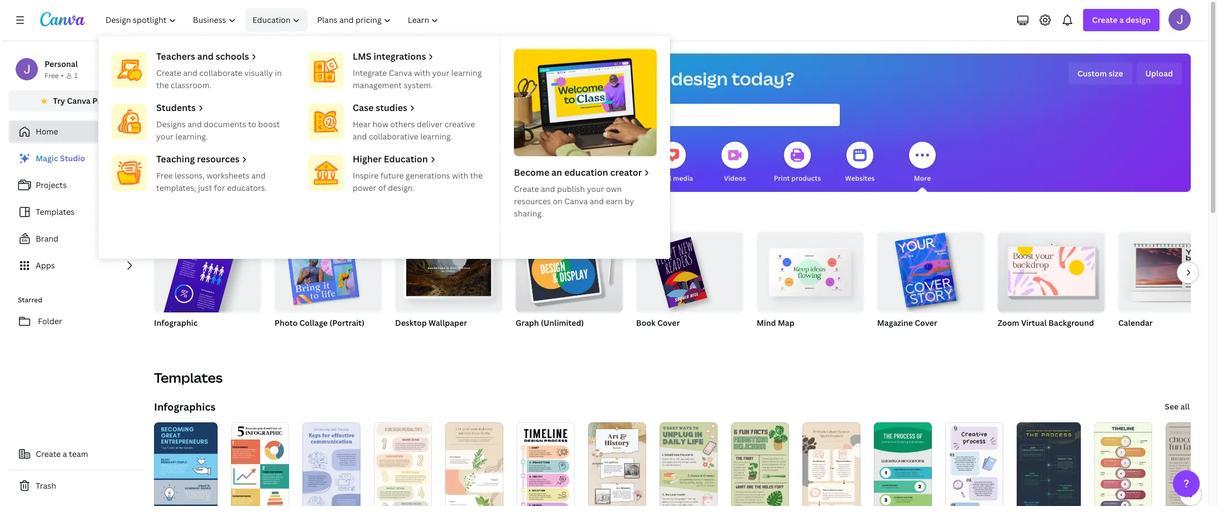 Task type: describe. For each thing, give the bounding box(es) containing it.
free for free •
[[45, 71, 59, 80]]

products
[[792, 174, 821, 183]]

8.5
[[877, 332, 887, 342]]

lms integrations
[[353, 50, 426, 63]]

education inside menu
[[384, 153, 428, 165]]

and left earn
[[590, 196, 604, 207]]

Search search field
[[527, 104, 818, 126]]

try canva pro button
[[9, 90, 145, 112]]

and inside free lessons, worksheets and templates, just for educators.
[[251, 170, 266, 181]]

creative
[[445, 119, 475, 129]]

infographic group
[[153, 224, 261, 367]]

others
[[390, 119, 415, 129]]

desktop wallpaper group
[[395, 232, 502, 343]]

create for create and collaborate visually in the classroom.
[[156, 68, 181, 78]]

book cover group
[[636, 228, 743, 343]]

magazine cover group
[[877, 228, 985, 343]]

in inside create and collaborate visually in the classroom.
[[275, 68, 282, 78]]

learning. inside hear how others deliver creative and collaborative learning.
[[420, 131, 453, 142]]

studies
[[376, 102, 407, 114]]

free lessons, worksheets and templates, just for educators.
[[156, 170, 267, 193]]

0 horizontal spatial templates
[[36, 207, 75, 217]]

group for photo collage (portrait)
[[275, 232, 382, 313]]

and inside designs and documents to boost your learning.
[[188, 119, 202, 129]]

docs button
[[472, 134, 498, 192]]

projects
[[36, 180, 67, 190]]

in inside magazine cover 8.5 × 11 in
[[902, 332, 908, 342]]

canva for with
[[389, 68, 412, 78]]

size
[[1109, 68, 1123, 79]]

schools
[[216, 50, 249, 63]]

all
[[1181, 401, 1190, 412]]

education button
[[245, 9, 308, 31]]

hear how others deliver creative and collaborative learning.
[[353, 119, 475, 142]]

group for infographic
[[153, 224, 261, 367]]

print products button
[[774, 134, 821, 192]]

print
[[774, 174, 790, 183]]

education
[[564, 166, 608, 179]]

with inside integrate canva with your learning management system.
[[414, 68, 430, 78]]

generations
[[406, 170, 450, 181]]

your for lms integrations
[[432, 68, 450, 78]]

projects link
[[9, 174, 145, 196]]

publish
[[557, 184, 585, 194]]

studio
[[60, 153, 85, 164]]

deliver
[[417, 119, 443, 129]]

websites
[[845, 174, 875, 183]]

education inside popup button
[[253, 15, 291, 25]]

(portrait)
[[330, 318, 364, 328]]

0 horizontal spatial resources
[[197, 153, 240, 165]]

try
[[53, 95, 65, 106]]

a for design
[[1120, 15, 1124, 25]]

photo collage (portrait) group
[[275, 232, 382, 343]]

teaching resources
[[156, 153, 240, 165]]

jacob simon image
[[1169, 8, 1191, 31]]

the inside create and collaborate visually in the classroom.
[[156, 80, 169, 90]]

on
[[553, 196, 563, 207]]

create a design
[[1093, 15, 1151, 25]]

group for calendar
[[1119, 232, 1217, 313]]

more button
[[909, 134, 936, 192]]

cover for magazine cover 8.5 × 11 in
[[915, 318, 938, 328]]

group for mind map
[[757, 228, 864, 313]]

graph
[[516, 318, 539, 328]]

lessons,
[[175, 170, 205, 181]]

starred
[[18, 295, 42, 305]]

today?
[[732, 66, 795, 90]]

canva inside create and publish your own resources on canva and earn by sharing.
[[565, 196, 588, 207]]

social
[[652, 174, 672, 183]]

how
[[373, 119, 388, 129]]

book
[[636, 318, 656, 328]]

whiteboards button
[[527, 134, 568, 192]]

create and publish your own resources on canva and earn by sharing.
[[514, 184, 634, 219]]

inspire
[[353, 170, 379, 181]]

personal
[[45, 59, 78, 69]]

sharing.
[[514, 208, 544, 219]]

visually
[[244, 68, 273, 78]]

calendar group
[[1119, 232, 1217, 343]]

desktop
[[395, 318, 427, 328]]

group for desktop wallpaper
[[395, 232, 502, 313]]

documents
[[204, 119, 246, 129]]

trash link
[[9, 475, 145, 497]]

just
[[198, 183, 212, 193]]

wallpaper
[[429, 318, 467, 328]]

× inside magazine cover 8.5 × 11 in
[[889, 332, 892, 342]]

you inside button
[[423, 174, 435, 183]]

higher
[[353, 153, 382, 165]]

magazine
[[877, 318, 913, 328]]

power
[[353, 183, 376, 193]]

create for create a team
[[36, 449, 61, 459]]

see
[[1165, 401, 1179, 412]]

what will you design today?
[[551, 66, 795, 90]]

presentations button
[[587, 134, 633, 192]]

of
[[378, 183, 386, 193]]

trash
[[36, 481, 56, 491]]

classroom.
[[171, 80, 212, 90]]

mind map group
[[757, 228, 864, 343]]

apps
[[36, 260, 55, 271]]

folder link
[[9, 310, 145, 333]]

videos button
[[722, 134, 749, 192]]

designs
[[156, 119, 186, 129]]

create a design button
[[1084, 9, 1160, 31]]

upload button
[[1137, 63, 1182, 85]]

educators.
[[227, 183, 267, 193]]

and inside create and collaborate visually in the classroom.
[[183, 68, 197, 78]]

for you
[[410, 174, 435, 183]]

cover for book cover
[[658, 318, 680, 328]]

design inside dropdown button
[[1126, 15, 1151, 25]]

by
[[625, 196, 634, 207]]

become an education creator
[[514, 166, 642, 179]]

hear
[[353, 119, 371, 129]]



Task type: locate. For each thing, give the bounding box(es) containing it.
1 horizontal spatial cover
[[915, 318, 938, 328]]

your down presentations
[[587, 184, 604, 194]]

apps link
[[9, 255, 145, 277]]

1 vertical spatial canva
[[67, 95, 91, 106]]

0 horizontal spatial learning.
[[175, 131, 208, 142]]

0 vertical spatial canva
[[389, 68, 412, 78]]

and down hear
[[353, 131, 367, 142]]

px
[[193, 332, 201, 342]]

0 vertical spatial templates
[[36, 207, 75, 217]]

create inside create a team button
[[36, 449, 61, 459]]

your down designs
[[156, 131, 174, 142]]

1 horizontal spatial canva
[[389, 68, 412, 78]]

group for graph (unlimited)
[[516, 232, 623, 313]]

1 vertical spatial a
[[63, 449, 67, 459]]

collaborate
[[199, 68, 242, 78]]

0 vertical spatial education
[[253, 15, 291, 25]]

graph (unlimited) group
[[516, 232, 623, 343]]

create down teachers
[[156, 68, 181, 78]]

more
[[914, 174, 931, 183]]

1 vertical spatial with
[[452, 170, 468, 181]]

list
[[9, 147, 145, 277]]

create inside create and publish your own resources on canva and earn by sharing.
[[514, 184, 539, 194]]

design.
[[388, 183, 415, 193]]

designs and documents to boost your learning.
[[156, 119, 280, 142]]

infographics link
[[154, 400, 216, 414]]

1 horizontal spatial you
[[634, 66, 667, 90]]

1 horizontal spatial your
[[432, 68, 450, 78]]

group
[[153, 224, 261, 367], [636, 228, 743, 313], [757, 228, 864, 313], [877, 228, 985, 313], [998, 228, 1105, 313], [275, 232, 382, 313], [395, 232, 502, 313], [516, 232, 623, 313], [1119, 232, 1217, 313]]

websites button
[[845, 134, 875, 192]]

2 horizontal spatial canva
[[565, 196, 588, 207]]

1 × from the left
[[169, 332, 172, 342]]

pro
[[92, 95, 105, 106]]

2 vertical spatial your
[[587, 184, 604, 194]]

desktop wallpaper
[[395, 318, 467, 328]]

videos
[[724, 174, 746, 183]]

system.
[[404, 80, 433, 90]]

education up future
[[384, 153, 428, 165]]

try canva pro
[[53, 95, 105, 106]]

resources up worksheets
[[197, 153, 240, 165]]

and up collaborate at left top
[[197, 50, 214, 63]]

templates down projects
[[36, 207, 75, 217]]

free •
[[45, 71, 64, 80]]

free left • on the left top of the page
[[45, 71, 59, 80]]

media
[[673, 174, 693, 183]]

custom
[[1078, 68, 1107, 79]]

photo
[[275, 318, 298, 328]]

the up students
[[156, 80, 169, 90]]

0 horizontal spatial free
[[45, 71, 59, 80]]

0 vertical spatial in
[[275, 68, 282, 78]]

and down the whiteboards on the left top of the page
[[541, 184, 555, 194]]

your inside integrate canva with your learning management system.
[[432, 68, 450, 78]]

magic studio link
[[9, 147, 145, 170]]

0 vertical spatial with
[[414, 68, 430, 78]]

× right 800
[[169, 332, 172, 342]]

1 learning. from the left
[[175, 131, 208, 142]]

you right will
[[634, 66, 667, 90]]

students
[[156, 102, 196, 114]]

infographic
[[154, 318, 198, 328]]

creator
[[610, 166, 642, 179]]

0 vertical spatial design
[[1126, 15, 1151, 25]]

0 horizontal spatial a
[[63, 449, 67, 459]]

infographics
[[154, 400, 216, 414]]

whiteboards
[[527, 174, 568, 183]]

earn
[[606, 196, 623, 207]]

1 horizontal spatial templates
[[154, 368, 223, 387]]

design up search search field
[[671, 66, 728, 90]]

teachers and schools
[[156, 50, 249, 63]]

1 vertical spatial education
[[384, 153, 428, 165]]

learning
[[451, 68, 482, 78]]

1 vertical spatial free
[[156, 170, 173, 181]]

1 horizontal spatial in
[[902, 332, 908, 342]]

a inside dropdown button
[[1120, 15, 1124, 25]]

for
[[214, 183, 225, 193]]

1 vertical spatial you
[[423, 174, 435, 183]]

your inside create and publish your own resources on canva and earn by sharing.
[[587, 184, 604, 194]]

templates link
[[9, 201, 145, 223]]

your inside designs and documents to boost your learning.
[[156, 131, 174, 142]]

8.5 × 11 in button
[[877, 332, 919, 343]]

1 vertical spatial design
[[671, 66, 728, 90]]

teachers
[[156, 50, 195, 63]]

with left docs
[[452, 170, 468, 181]]

1 horizontal spatial the
[[470, 170, 483, 181]]

resources
[[197, 153, 240, 165], [514, 196, 551, 207]]

create left team
[[36, 449, 61, 459]]

0 vertical spatial a
[[1120, 15, 1124, 25]]

1 horizontal spatial a
[[1120, 15, 1124, 25]]

education
[[253, 15, 291, 25], [384, 153, 428, 165]]

future
[[381, 170, 404, 181]]

templates up infographics link
[[154, 368, 223, 387]]

1 vertical spatial in
[[902, 332, 908, 342]]

your up system.
[[432, 68, 450, 78]]

create down become
[[514, 184, 539, 194]]

and up 'educators.'
[[251, 170, 266, 181]]

create up custom size
[[1093, 15, 1118, 25]]

mind
[[757, 318, 776, 328]]

group for zoom virtual background
[[998, 228, 1105, 313]]

canva inside integrate canva with your learning management system.
[[389, 68, 412, 78]]

canva for pro
[[67, 95, 91, 106]]

2 vertical spatial canva
[[565, 196, 588, 207]]

free inside free lessons, worksheets and templates, just for educators.
[[156, 170, 173, 181]]

0 horizontal spatial education
[[253, 15, 291, 25]]

0 horizontal spatial design
[[671, 66, 728, 90]]

create a team button
[[9, 443, 145, 466]]

home link
[[9, 121, 145, 143]]

teaching
[[156, 153, 195, 165]]

canva down publish
[[565, 196, 588, 207]]

None search field
[[505, 104, 840, 126]]

in right 11
[[902, 332, 908, 342]]

learning. down deliver
[[420, 131, 453, 142]]

create for create and publish your own resources on canva and earn by sharing.
[[514, 184, 539, 194]]

1 horizontal spatial resources
[[514, 196, 551, 207]]

and right designs
[[188, 119, 202, 129]]

2 × from the left
[[889, 332, 892, 342]]

1 horizontal spatial learning.
[[420, 131, 453, 142]]

1 vertical spatial your
[[156, 131, 174, 142]]

canva down integrations at the left of page
[[389, 68, 412, 78]]

0 vertical spatial free
[[45, 71, 59, 80]]

top level navigation element
[[98, 9, 670, 259]]

lms
[[353, 50, 372, 63]]

integrate
[[353, 68, 387, 78]]

create inside 'create a design' dropdown button
[[1093, 15, 1118, 25]]

zoom
[[998, 318, 1020, 328]]

the inside inspire future generations with the power of design.
[[470, 170, 483, 181]]

design left jacob simon icon
[[1126, 15, 1151, 25]]

1 vertical spatial the
[[470, 170, 483, 181]]

brand
[[36, 233, 58, 244]]

your for become an education creator
[[587, 184, 604, 194]]

resources inside create and publish your own resources on canva and earn by sharing.
[[514, 196, 551, 207]]

2 learning. from the left
[[420, 131, 453, 142]]

learning. inside designs and documents to boost your learning.
[[175, 131, 208, 142]]

0 horizontal spatial the
[[156, 80, 169, 90]]

graph (unlimited)
[[516, 318, 584, 328]]

0 horizontal spatial ×
[[169, 332, 172, 342]]

0 horizontal spatial canva
[[67, 95, 91, 106]]

cover inside magazine cover 8.5 × 11 in
[[915, 318, 938, 328]]

the right generations
[[470, 170, 483, 181]]

0 vertical spatial resources
[[197, 153, 240, 165]]

inspire future generations with the power of design.
[[353, 170, 483, 193]]

zoom virtual background group
[[998, 228, 1105, 343]]

team
[[69, 449, 88, 459]]

own
[[606, 184, 622, 194]]

create for create a design
[[1093, 15, 1118, 25]]

a for team
[[63, 449, 67, 459]]

create inside create and collaborate visually in the classroom.
[[156, 68, 181, 78]]

cover
[[658, 318, 680, 328], [915, 318, 938, 328]]

0 horizontal spatial your
[[156, 131, 174, 142]]

× inside infographic 800 × 2000 px
[[169, 332, 172, 342]]

see all link
[[1164, 396, 1191, 418]]

1 horizontal spatial free
[[156, 170, 173, 181]]

1 horizontal spatial education
[[384, 153, 428, 165]]

worksheets
[[207, 170, 250, 181]]

a up size
[[1120, 15, 1124, 25]]

list containing magic studio
[[9, 147, 145, 277]]

background
[[1049, 318, 1094, 328]]

resources up sharing.
[[514, 196, 551, 207]]

(unlimited)
[[541, 318, 584, 328]]

in right the visually
[[275, 68, 282, 78]]

1 horizontal spatial ×
[[889, 332, 892, 342]]

templates,
[[156, 183, 196, 193]]

learning. up teaching resources
[[175, 131, 208, 142]]

will
[[602, 66, 630, 90]]

presentations
[[587, 174, 633, 183]]

0 vertical spatial your
[[432, 68, 450, 78]]

to
[[248, 119, 256, 129]]

map
[[778, 318, 795, 328]]

× left 11
[[889, 332, 892, 342]]

•
[[61, 71, 64, 80]]

0 horizontal spatial with
[[414, 68, 430, 78]]

group for book cover
[[636, 228, 743, 313]]

group for magazine cover
[[877, 228, 985, 313]]

home
[[36, 126, 58, 137]]

and inside hear how others deliver creative and collaborative learning.
[[353, 131, 367, 142]]

0 vertical spatial the
[[156, 80, 169, 90]]

custom size
[[1078, 68, 1123, 79]]

2 cover from the left
[[915, 318, 938, 328]]

1 vertical spatial templates
[[154, 368, 223, 387]]

1 horizontal spatial design
[[1126, 15, 1151, 25]]

education menu
[[98, 36, 670, 259]]

docs
[[477, 174, 493, 183]]

0 horizontal spatial in
[[275, 68, 282, 78]]

cover right book
[[658, 318, 680, 328]]

a inside button
[[63, 449, 67, 459]]

cover right magazine
[[915, 318, 938, 328]]

with inside inspire future generations with the power of design.
[[452, 170, 468, 181]]

calendar
[[1119, 318, 1153, 328]]

education up the visually
[[253, 15, 291, 25]]

design
[[1126, 15, 1151, 25], [671, 66, 728, 90]]

magic
[[36, 153, 58, 164]]

you right for
[[423, 174, 435, 183]]

0 horizontal spatial cover
[[658, 318, 680, 328]]

0 vertical spatial you
[[634, 66, 667, 90]]

1 vertical spatial resources
[[514, 196, 551, 207]]

with up system.
[[414, 68, 430, 78]]

canva inside 'button'
[[67, 95, 91, 106]]

free for free lessons, worksheets and templates, just for educators.
[[156, 170, 173, 181]]

canva
[[389, 68, 412, 78], [67, 95, 91, 106], [565, 196, 588, 207]]

an
[[552, 166, 562, 179]]

1
[[74, 71, 78, 80]]

and up classroom.
[[183, 68, 197, 78]]

canva right 'try'
[[67, 95, 91, 106]]

create and collaborate visually in the classroom.
[[156, 68, 282, 90]]

management
[[353, 80, 402, 90]]

folder button
[[9, 310, 145, 333]]

free up templates,
[[156, 170, 173, 181]]

2 horizontal spatial your
[[587, 184, 604, 194]]

infographic 800 × 2000 px
[[154, 318, 201, 342]]

higher education
[[353, 153, 428, 165]]

0 horizontal spatial you
[[423, 174, 435, 183]]

custom size button
[[1069, 63, 1132, 85]]

a left team
[[63, 449, 67, 459]]

social media
[[652, 174, 693, 183]]

1 horizontal spatial with
[[452, 170, 468, 181]]

1 cover from the left
[[658, 318, 680, 328]]

case studies
[[353, 102, 407, 114]]



Task type: vqa. For each thing, say whether or not it's contained in the screenshot.


